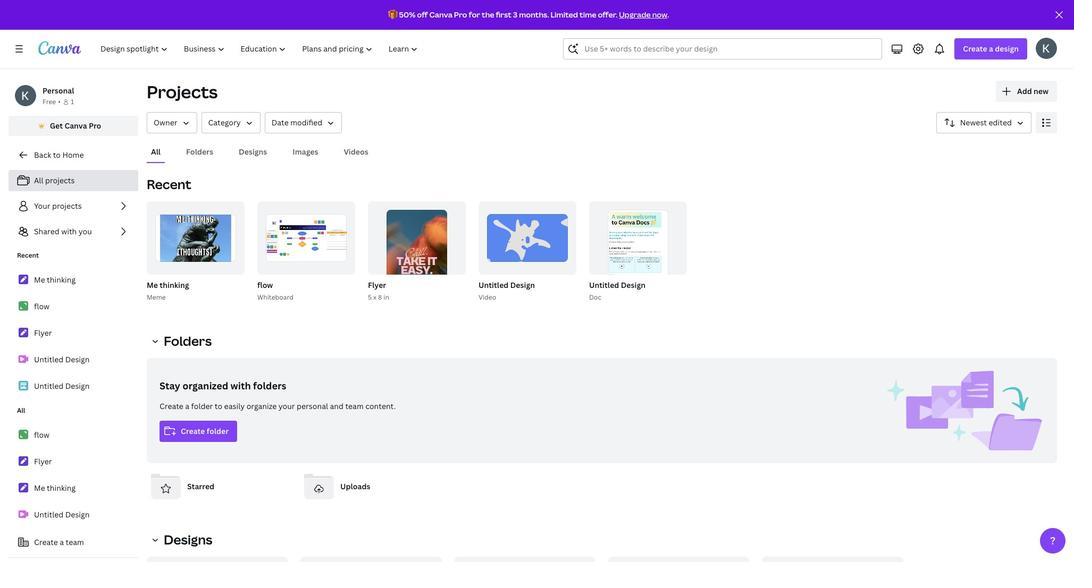 Task type: vqa. For each thing, say whether or not it's contained in the screenshot.
'content.'
yes



Task type: locate. For each thing, give the bounding box(es) containing it.
recent
[[147, 176, 191, 193], [17, 251, 39, 260]]

months.
[[519, 10, 549, 20]]

0 horizontal spatial recent
[[17, 251, 39, 260]]

3 untitled design link from the top
[[9, 504, 138, 527]]

a inside dropdown button
[[989, 44, 994, 54]]

list containing me thinking
[[9, 269, 138, 398]]

0 vertical spatial me thinking link
[[9, 269, 138, 291]]

canva right get at top
[[65, 121, 87, 131]]

2 me thinking from the top
[[34, 483, 76, 494]]

1 horizontal spatial designs
[[239, 147, 267, 157]]

1 vertical spatial all
[[34, 176, 43, 186]]

None search field
[[563, 38, 883, 60]]

2 vertical spatial flyer
[[34, 457, 52, 467]]

back
[[34, 150, 51, 160]]

2 vertical spatial untitled design
[[34, 510, 90, 520]]

time
[[580, 10, 597, 20]]

0 vertical spatial flow
[[257, 280, 273, 290]]

0 horizontal spatial of
[[448, 262, 454, 270]]

1 horizontal spatial canva
[[430, 10, 453, 20]]

recent down the all button
[[147, 176, 191, 193]]

1 of 2
[[443, 262, 458, 270], [554, 262, 569, 270]]

folders up organized
[[164, 332, 212, 350]]

pro left for
[[454, 10, 467, 20]]

1 vertical spatial pro
[[89, 121, 101, 131]]

1 for flyer
[[443, 262, 447, 270]]

0 vertical spatial designs
[[239, 147, 267, 157]]

owner
[[154, 118, 177, 128]]

pro inside button
[[89, 121, 101, 131]]

edited
[[989, 118, 1012, 128]]

create a team button
[[9, 532, 138, 554]]

with up easily
[[231, 380, 251, 393]]

home
[[62, 150, 84, 160]]

create folder button
[[160, 421, 237, 443]]

1 horizontal spatial a
[[185, 402, 189, 412]]

meme
[[147, 293, 166, 302]]

1 vertical spatial flow
[[34, 302, 50, 312]]

uploads link
[[300, 468, 445, 506]]

thinking
[[47, 275, 76, 285], [160, 280, 189, 290], [47, 483, 76, 494]]

all for all projects
[[34, 176, 43, 186]]

0 vertical spatial untitled design link
[[9, 349, 138, 371]]

1 untitled design link from the top
[[9, 349, 138, 371]]

personal
[[43, 86, 74, 96]]

doc
[[589, 293, 602, 302]]

0 horizontal spatial a
[[60, 538, 64, 548]]

designs
[[239, 147, 267, 157], [164, 531, 212, 549]]

2 2 from the left
[[566, 262, 569, 270]]

starred
[[187, 482, 214, 492]]

0 vertical spatial list
[[9, 170, 138, 243]]

videos button
[[340, 142, 373, 162]]

0 vertical spatial all
[[151, 147, 161, 157]]

0 vertical spatial me thinking
[[34, 275, 76, 285]]

video
[[479, 293, 496, 302]]

design
[[995, 44, 1019, 54]]

design inside untitled design video
[[510, 280, 535, 290]]

1 vertical spatial flyer link
[[9, 451, 138, 473]]

1 2 from the left
[[455, 262, 458, 270]]

design
[[510, 280, 535, 290], [621, 280, 646, 290], [65, 355, 90, 365], [65, 381, 90, 391], [65, 510, 90, 520]]

flyer button
[[368, 279, 386, 293]]

1 vertical spatial to
[[215, 402, 222, 412]]

untitled design button up video
[[479, 279, 535, 293]]

me thinking link
[[9, 269, 138, 291], [9, 478, 138, 500]]

untitled design
[[34, 355, 90, 365], [34, 381, 90, 391], [34, 510, 90, 520]]

get canva pro button
[[9, 116, 138, 136]]

0 vertical spatial untitled design
[[34, 355, 90, 365]]

1 horizontal spatial team
[[345, 402, 364, 412]]

organize
[[247, 402, 277, 412]]

2 vertical spatial a
[[60, 538, 64, 548]]

0 horizontal spatial to
[[53, 150, 61, 160]]

1 horizontal spatial 1
[[443, 262, 447, 270]]

1 vertical spatial folder
[[207, 427, 229, 437]]

0 horizontal spatial all
[[17, 406, 25, 415]]

thinking inside "me thinking meme"
[[160, 280, 189, 290]]

a
[[989, 44, 994, 54], [185, 402, 189, 412], [60, 538, 64, 548]]

category
[[208, 118, 241, 128]]

untitled
[[479, 280, 509, 290], [589, 280, 619, 290], [34, 355, 63, 365], [34, 381, 63, 391], [34, 510, 63, 520]]

folders
[[186, 147, 213, 157], [164, 332, 212, 350]]

first
[[496, 10, 512, 20]]

1 vertical spatial flow link
[[9, 424, 138, 447]]

2 horizontal spatial 1
[[554, 262, 557, 270]]

0 vertical spatial with
[[61, 227, 77, 237]]

all projects
[[34, 176, 75, 186]]

all inside button
[[151, 147, 161, 157]]

1 me thinking link from the top
[[9, 269, 138, 291]]

1 vertical spatial folders
[[164, 332, 212, 350]]

projects
[[45, 176, 75, 186], [52, 201, 82, 211]]

3 list from the top
[[9, 424, 138, 553]]

1 vertical spatial designs
[[164, 531, 212, 549]]

0 vertical spatial pro
[[454, 10, 467, 20]]

1 horizontal spatial 2
[[566, 262, 569, 270]]

1 list from the top
[[9, 170, 138, 243]]

1 horizontal spatial 1 of 2
[[554, 262, 569, 270]]

untitled design link for flow
[[9, 504, 138, 527]]

2
[[455, 262, 458, 270], [566, 262, 569, 270]]

3
[[513, 10, 518, 20]]

to right 'back'
[[53, 150, 61, 160]]

design for untitled design link corresponding to me thinking
[[65, 355, 90, 365]]

folders button
[[147, 331, 218, 352]]

flyer link
[[9, 322, 138, 345], [9, 451, 138, 473]]

all for the all button
[[151, 147, 161, 157]]

2 horizontal spatial a
[[989, 44, 994, 54]]

canva right off
[[430, 10, 453, 20]]

a inside button
[[60, 538, 64, 548]]

to inside 'link'
[[53, 150, 61, 160]]

starred link
[[147, 468, 291, 506]]

organized
[[183, 380, 228, 393]]

0 vertical spatial flow link
[[9, 296, 138, 318]]

add
[[1018, 86, 1032, 96]]

1 of 2 for flyer
[[443, 262, 458, 270]]

0 horizontal spatial 2
[[455, 262, 458, 270]]

a for folder
[[185, 402, 189, 412]]

0 vertical spatial flyer link
[[9, 322, 138, 345]]

1 vertical spatial me thinking link
[[9, 478, 138, 500]]

folders inside dropdown button
[[164, 332, 212, 350]]

2 horizontal spatial all
[[151, 147, 161, 157]]

2 of from the left
[[559, 262, 564, 270]]

1 vertical spatial untitled design
[[34, 381, 90, 391]]

Search search field
[[585, 39, 861, 59]]

0 horizontal spatial designs
[[164, 531, 212, 549]]

1 horizontal spatial pro
[[454, 10, 467, 20]]

pro up back to home 'link'
[[89, 121, 101, 131]]

flow inside flow whiteboard
[[257, 280, 273, 290]]

2 1 of 2 from the left
[[554, 262, 569, 270]]

0 horizontal spatial untitled design button
[[479, 279, 535, 293]]

2 flow link from the top
[[9, 424, 138, 447]]

0 vertical spatial flyer
[[368, 280, 386, 290]]

your projects link
[[9, 196, 138, 217]]

untitled design button up doc
[[589, 279, 646, 293]]

🎁 50% off canva pro for the first 3 months. limited time offer. upgrade now .
[[388, 10, 669, 20]]

stay organized with folders
[[160, 380, 286, 393]]

list
[[9, 170, 138, 243], [9, 269, 138, 398], [9, 424, 138, 553]]

1 horizontal spatial untitled design button
[[589, 279, 646, 293]]

flyer
[[368, 280, 386, 290], [34, 328, 52, 338], [34, 457, 52, 467]]

2 untitled design button from the left
[[589, 279, 646, 293]]

2 list from the top
[[9, 269, 138, 398]]

1 horizontal spatial all
[[34, 176, 43, 186]]

with
[[61, 227, 77, 237], [231, 380, 251, 393]]

list containing all projects
[[9, 170, 138, 243]]

folder down organized
[[191, 402, 213, 412]]

1 vertical spatial list
[[9, 269, 138, 398]]

0 horizontal spatial 1
[[71, 97, 74, 106]]

offer.
[[598, 10, 618, 20]]

recent down shared
[[17, 251, 39, 260]]

projects for your projects
[[52, 201, 82, 211]]

create for create a design
[[963, 44, 988, 54]]

.
[[668, 10, 669, 20]]

1 horizontal spatial with
[[231, 380, 251, 393]]

1 of from the left
[[448, 262, 454, 270]]

untitled design video
[[479, 280, 535, 302]]

0 horizontal spatial with
[[61, 227, 77, 237]]

1 untitled design button from the left
[[479, 279, 535, 293]]

0 horizontal spatial 1 of 2
[[443, 262, 458, 270]]

0 horizontal spatial pro
[[89, 121, 101, 131]]

create for create folder
[[181, 427, 205, 437]]

2 vertical spatial all
[[17, 406, 25, 415]]

1 vertical spatial untitled design link
[[9, 376, 138, 398]]

projects right your
[[52, 201, 82, 211]]

50%
[[399, 10, 416, 20]]

1 flow link from the top
[[9, 296, 138, 318]]

0 horizontal spatial team
[[66, 538, 84, 548]]

1 vertical spatial a
[[185, 402, 189, 412]]

folder down easily
[[207, 427, 229, 437]]

create inside dropdown button
[[963, 44, 988, 54]]

0 vertical spatial folders
[[186, 147, 213, 157]]

of
[[448, 262, 454, 270], [559, 262, 564, 270]]

projects for all projects
[[45, 176, 75, 186]]

projects down "back to home"
[[45, 176, 75, 186]]

uploads
[[340, 482, 370, 492]]

1 1 of 2 from the left
[[443, 262, 458, 270]]

0 vertical spatial recent
[[147, 176, 191, 193]]

create folder
[[181, 427, 229, 437]]

0 vertical spatial a
[[989, 44, 994, 54]]

0 vertical spatial team
[[345, 402, 364, 412]]

2 vertical spatial list
[[9, 424, 138, 553]]

1 untitled design from the top
[[34, 355, 90, 365]]

designs button
[[147, 530, 219, 551]]

get
[[50, 121, 63, 131]]

2 untitled design link from the top
[[9, 376, 138, 398]]

all
[[151, 147, 161, 157], [34, 176, 43, 186], [17, 406, 25, 415]]

0 horizontal spatial canva
[[65, 121, 87, 131]]

1 vertical spatial me thinking
[[34, 483, 76, 494]]

untitled inside untitled design video
[[479, 280, 509, 290]]

0 vertical spatial to
[[53, 150, 61, 160]]

and
[[330, 402, 344, 412]]

folders down the category
[[186, 147, 213, 157]]

your
[[279, 402, 295, 412]]

1 vertical spatial recent
[[17, 251, 39, 260]]

0 vertical spatial projects
[[45, 176, 75, 186]]

1
[[71, 97, 74, 106], [443, 262, 447, 270], [554, 262, 557, 270]]

to left easily
[[215, 402, 222, 412]]

1 vertical spatial team
[[66, 538, 84, 548]]

team
[[345, 402, 364, 412], [66, 538, 84, 548]]

1 horizontal spatial of
[[559, 262, 564, 270]]

3 untitled design from the top
[[34, 510, 90, 520]]

canva
[[430, 10, 453, 20], [65, 121, 87, 131]]

for
[[469, 10, 480, 20]]

new
[[1034, 86, 1049, 96]]

2 vertical spatial untitled design link
[[9, 504, 138, 527]]

off
[[417, 10, 428, 20]]

1 vertical spatial projects
[[52, 201, 82, 211]]

1 vertical spatial canva
[[65, 121, 87, 131]]

design for untitled design link corresponding to flow
[[65, 510, 90, 520]]

with left you
[[61, 227, 77, 237]]

now
[[652, 10, 668, 20]]

me thinking
[[34, 275, 76, 285], [34, 483, 76, 494]]



Task type: describe. For each thing, give the bounding box(es) containing it.
a for design
[[989, 44, 994, 54]]

get canva pro
[[50, 121, 101, 131]]

you
[[79, 227, 92, 237]]

videos
[[344, 147, 368, 157]]

untitled design doc
[[589, 280, 646, 302]]

modified
[[290, 118, 322, 128]]

designs inside button
[[239, 147, 267, 157]]

all projects link
[[9, 170, 138, 191]]

back to home link
[[9, 145, 138, 166]]

flow button
[[257, 279, 273, 293]]

untitled design button for untitled design doc
[[589, 279, 646, 293]]

2 for flyer
[[455, 262, 458, 270]]

of for untitled design
[[559, 262, 564, 270]]

0 vertical spatial canva
[[430, 10, 453, 20]]

me thinking button
[[147, 279, 189, 293]]

canva inside button
[[65, 121, 87, 131]]

folders button
[[182, 142, 218, 162]]

stay
[[160, 380, 180, 393]]

upgrade
[[619, 10, 651, 20]]

2 for untitled design
[[566, 262, 569, 270]]

create for create a team
[[34, 538, 58, 548]]

1 flyer link from the top
[[9, 322, 138, 345]]

date
[[272, 118, 289, 128]]

2 flyer link from the top
[[9, 451, 138, 473]]

design for 2nd untitled design link from the top of the page
[[65, 381, 90, 391]]

2 vertical spatial flow
[[34, 430, 50, 440]]

images
[[293, 147, 318, 157]]

flow whiteboard
[[257, 280, 294, 302]]

top level navigation element
[[94, 38, 427, 60]]

1 vertical spatial with
[[231, 380, 251, 393]]

•
[[58, 97, 61, 106]]

untitled design button for untitled design video
[[479, 279, 535, 293]]

upgrade now button
[[619, 10, 668, 20]]

newest
[[960, 118, 987, 128]]

easily
[[224, 402, 245, 412]]

projects
[[147, 80, 218, 103]]

Sort by button
[[937, 112, 1032, 134]]

create a design button
[[955, 38, 1028, 60]]

whiteboard
[[257, 293, 294, 302]]

0 vertical spatial folder
[[191, 402, 213, 412]]

list containing flow
[[9, 424, 138, 553]]

shared with you link
[[9, 221, 138, 243]]

with inside list
[[61, 227, 77, 237]]

flyer inside the flyer 5 x 8 in
[[368, 280, 386, 290]]

untitled inside untitled design doc
[[589, 280, 619, 290]]

Date modified button
[[265, 112, 342, 134]]

newest edited
[[960, 118, 1012, 128]]

untitled design for flow
[[34, 355, 90, 365]]

me inside "me thinking meme"
[[147, 280, 158, 290]]

create for create a folder to easily organize your personal and team content.
[[160, 402, 183, 412]]

8
[[378, 293, 382, 302]]

shared with you
[[34, 227, 92, 237]]

free
[[43, 97, 56, 106]]

5
[[368, 293, 372, 302]]

date modified
[[272, 118, 322, 128]]

all button
[[147, 142, 165, 162]]

folder inside button
[[207, 427, 229, 437]]

your
[[34, 201, 50, 211]]

flyer 5 x 8 in
[[368, 280, 389, 302]]

images button
[[288, 142, 323, 162]]

Owner button
[[147, 112, 197, 134]]

1 for untitled
[[554, 262, 557, 270]]

create a design
[[963, 44, 1019, 54]]

of for flyer
[[448, 262, 454, 270]]

2 untitled design from the top
[[34, 381, 90, 391]]

untitled design link for me thinking
[[9, 349, 138, 371]]

create a team
[[34, 538, 84, 548]]

designs button
[[235, 142, 271, 162]]

Category button
[[201, 112, 260, 134]]

free •
[[43, 97, 61, 106]]

back to home
[[34, 150, 84, 160]]

content.
[[366, 402, 396, 412]]

team inside create a team button
[[66, 538, 84, 548]]

the
[[482, 10, 494, 20]]

1 vertical spatial flyer
[[34, 328, 52, 338]]

design inside untitled design doc
[[621, 280, 646, 290]]

kendall parks image
[[1036, 38, 1057, 59]]

1 horizontal spatial to
[[215, 402, 222, 412]]

folders inside button
[[186, 147, 213, 157]]

your projects
[[34, 201, 82, 211]]

x
[[373, 293, 377, 302]]

🎁
[[388, 10, 398, 20]]

2 me thinking link from the top
[[9, 478, 138, 500]]

add new
[[1018, 86, 1049, 96]]

1 of 2 for untitled design
[[554, 262, 569, 270]]

limited
[[551, 10, 578, 20]]

designs inside dropdown button
[[164, 531, 212, 549]]

personal
[[297, 402, 328, 412]]

add new button
[[996, 81, 1057, 102]]

a for team
[[60, 538, 64, 548]]

me thinking meme
[[147, 280, 189, 302]]

folders
[[253, 380, 286, 393]]

in
[[384, 293, 389, 302]]

1 horizontal spatial recent
[[147, 176, 191, 193]]

shared
[[34, 227, 59, 237]]

untitled design for flyer
[[34, 510, 90, 520]]

1 me thinking from the top
[[34, 275, 76, 285]]

create a folder to easily organize your personal and team content.
[[160, 402, 396, 412]]



